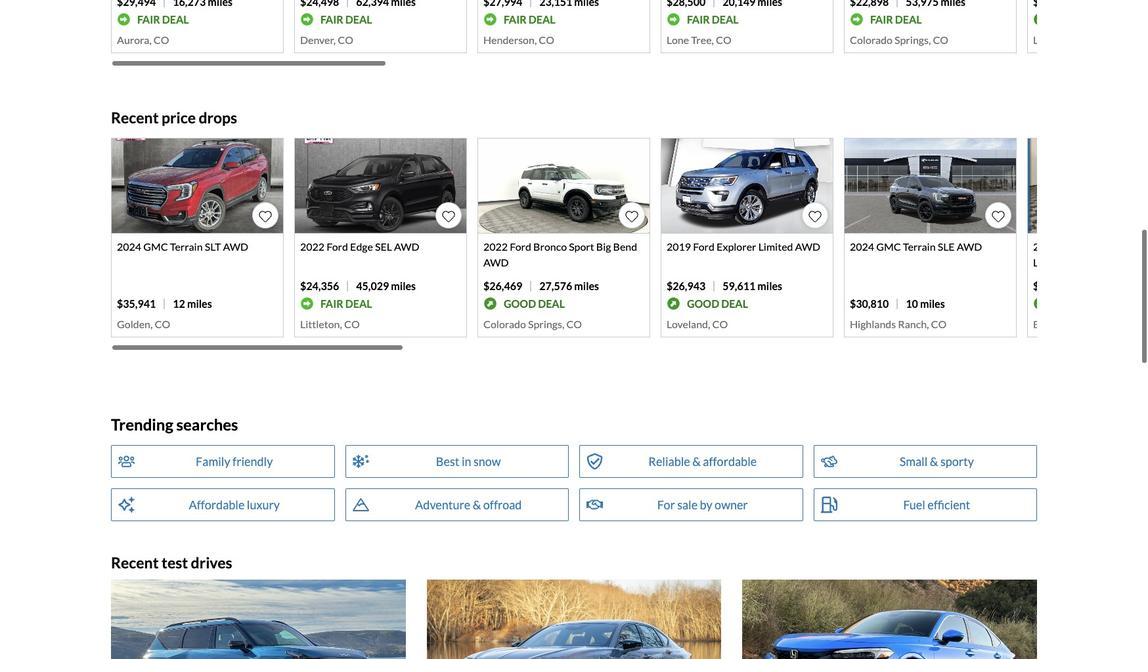 Task type: vqa. For each thing, say whether or not it's contained in the screenshot.
Rebuilding
no



Task type: describe. For each thing, give the bounding box(es) containing it.
& for sporty
[[930, 455, 939, 469]]

adventure & offroad image
[[353, 496, 369, 515]]

highlands
[[850, 318, 897, 331]]

affordable luxury
[[189, 498, 280, 513]]

in
[[462, 455, 472, 469]]

fair for colorado
[[871, 13, 894, 25]]

$30,810
[[850, 298, 889, 310]]

brighton, co
[[1034, 318, 1094, 331]]

2022 for 2022 ford bronco sport big bend awd
[[484, 241, 508, 253]]

$39,883
[[1034, 280, 1073, 293]]

awd for 2024 gmc terrain sle awd
[[957, 241, 983, 253]]

henderson, co
[[484, 34, 555, 46]]

$26,469
[[484, 280, 523, 293]]

loveland, co
[[667, 318, 728, 331]]

affordable luxury image
[[118, 496, 135, 515]]

denver, co
[[300, 34, 354, 46]]

terrain for slt
[[170, 241, 203, 253]]

12 miles
[[173, 298, 212, 310]]

test
[[162, 554, 188, 573]]

brighton,
[[1034, 318, 1077, 331]]

golden, co
[[117, 318, 170, 331]]

edge
[[350, 241, 373, 253]]

reliable & affordable image
[[587, 453, 603, 471]]

2022 ford edge sel awd
[[300, 241, 420, 253]]

awd for 2024 gmc terrain slt awd
[[223, 241, 248, 253]]

27,576
[[540, 280, 573, 293]]

fair deal for lone
[[687, 13, 739, 25]]

27,576 miles
[[540, 280, 599, 293]]

0 horizontal spatial littleton, co
[[300, 318, 360, 331]]

ranch,
[[899, 318, 930, 331]]

2023 ford bronco sport h
[[1034, 241, 1149, 269]]

explorer
[[717, 241, 757, 253]]

best
[[436, 455, 460, 469]]

bronco for 2022
[[534, 241, 567, 253]]

2022 ford bronco sport big bend awd image
[[478, 139, 650, 233]]

tree,
[[691, 34, 714, 46]]

fair deal for littleton,
[[321, 298, 372, 310]]

springs, for fair deal
[[895, 34, 931, 46]]

2019 ford explorer limited awd image
[[662, 139, 833, 233]]

owner
[[715, 498, 748, 513]]

springs, for good deal
[[528, 318, 565, 331]]

limited
[[759, 241, 794, 253]]

1 vertical spatial littleton,
[[300, 318, 342, 331]]

drives
[[191, 554, 232, 573]]

reliable
[[649, 455, 691, 469]]

colorado for good deal
[[484, 318, 526, 331]]

2019
[[667, 241, 691, 253]]

ford inside 2023 ford bronco sport h
[[1060, 241, 1082, 253]]

45,029
[[356, 280, 389, 293]]

for sale by owner
[[658, 498, 748, 513]]

fair deal for aurora,
[[137, 13, 189, 25]]

searches
[[176, 416, 238, 435]]

aurora, co
[[117, 34, 169, 46]]

2022 ford bronco sport big bend awd
[[484, 241, 638, 269]]

fair for lone
[[687, 13, 710, 25]]

aurora,
[[117, 34, 152, 46]]

family friendly image
[[118, 453, 135, 471]]

10 miles
[[906, 298, 945, 310]]

59,611 miles
[[723, 280, 783, 293]]

recent test drives
[[111, 554, 232, 573]]

sport for h
[[1119, 241, 1145, 253]]

price
[[162, 109, 196, 127]]

fair for denver,
[[321, 13, 344, 25]]

awd for 2022 ford edge sel awd
[[394, 241, 420, 253]]

small
[[900, 455, 928, 469]]

offroad
[[484, 498, 522, 513]]

for
[[658, 498, 675, 513]]

12
[[173, 298, 185, 310]]

miles for 59,611 miles
[[758, 280, 783, 293]]

terrain for sle
[[903, 241, 936, 253]]

fair deal for henderson,
[[504, 13, 556, 25]]

$35,941
[[117, 298, 156, 310]]

adventure & offroad link
[[345, 489, 569, 522]]

fuel efficient
[[904, 498, 971, 513]]

fuel efficient image
[[821, 496, 838, 515]]

henderson,
[[484, 34, 537, 46]]

good deal for 27,576
[[504, 298, 565, 310]]

friendly
[[233, 455, 273, 469]]

lone
[[667, 34, 689, 46]]

2023
[[1034, 241, 1058, 253]]

fair for littleton,
[[321, 298, 344, 310]]

affordable
[[703, 455, 757, 469]]

59,611
[[723, 280, 756, 293]]

best in snow link
[[345, 446, 569, 479]]

45,029 miles
[[356, 280, 416, 293]]

trending searches
[[111, 416, 238, 435]]

2024 gmc terrain sle awd
[[850, 241, 983, 253]]

$26,943
[[667, 280, 706, 293]]

fuel efficient link
[[814, 489, 1038, 522]]

$24,356
[[300, 280, 339, 293]]

ford for $26,943
[[693, 241, 715, 253]]

efficient
[[928, 498, 971, 513]]

sel
[[375, 241, 392, 253]]



Task type: locate. For each thing, give the bounding box(es) containing it.
good for $26,943
[[687, 298, 720, 310]]

bronco inside 2022 ford bronco sport big bend awd
[[534, 241, 567, 253]]

small & sporty link
[[814, 446, 1038, 479]]

sporty
[[941, 455, 975, 469]]

good deal down 59,611
[[687, 298, 749, 310]]

bronco for 2023
[[1084, 241, 1117, 253]]

2024 up $35,941
[[117, 241, 141, 253]]

1 vertical spatial springs,
[[528, 318, 565, 331]]

2022
[[300, 241, 325, 253], [484, 241, 508, 253]]

big
[[597, 241, 612, 253]]

1 horizontal spatial terrain
[[903, 241, 936, 253]]

fair for aurora,
[[137, 13, 160, 25]]

1 2024 from the left
[[117, 241, 141, 253]]

1 sport from the left
[[569, 241, 595, 253]]

fuel
[[904, 498, 926, 513]]

highlands ranch, co
[[850, 318, 947, 331]]

good deal for 59,611
[[687, 298, 749, 310]]

0 horizontal spatial springs,
[[528, 318, 565, 331]]

littleton, co inside "link"
[[1034, 34, 1093, 46]]

0 horizontal spatial littleton,
[[300, 318, 342, 331]]

2022 inside 2022 ford bronco sport big bend awd
[[484, 241, 508, 253]]

4 ford from the left
[[1060, 241, 1082, 253]]

ford left edge
[[327, 241, 348, 253]]

terrain
[[170, 241, 203, 253], [903, 241, 936, 253]]

littleton, co link
[[1028, 0, 1149, 53]]

awd inside 2022 ford bronco sport big bend awd
[[484, 256, 509, 269]]

2024 gmc terrain slt awd image
[[112, 139, 283, 233]]

springs,
[[895, 34, 931, 46], [528, 318, 565, 331]]

2 good deal from the left
[[687, 298, 749, 310]]

for sale by owner image
[[587, 496, 603, 515]]

ford
[[327, 241, 348, 253], [510, 241, 532, 253], [693, 241, 715, 253], [1060, 241, 1082, 253]]

affordable
[[189, 498, 245, 513]]

awd up $26,469
[[484, 256, 509, 269]]

1 horizontal spatial good
[[687, 298, 720, 310]]

colorado
[[850, 34, 893, 46], [484, 318, 526, 331]]

0 horizontal spatial terrain
[[170, 241, 203, 253]]

miles for 12 miles
[[187, 298, 212, 310]]

ford for $26,469
[[510, 241, 532, 253]]

gmc
[[143, 241, 168, 253], [877, 241, 901, 253]]

2024 honda civic hatchback review image
[[743, 581, 1038, 660]]

fair deal
[[137, 13, 189, 25], [321, 13, 372, 25], [504, 13, 556, 25], [687, 13, 739, 25], [871, 13, 922, 25], [321, 298, 372, 310]]

miles right '12'
[[187, 298, 212, 310]]

family friendly link
[[111, 446, 335, 479]]

sport for big
[[569, 241, 595, 253]]

2024
[[117, 241, 141, 253], [850, 241, 875, 253]]

good up the 'loveland, co'
[[687, 298, 720, 310]]

affordable luxury link
[[111, 489, 335, 522]]

0 vertical spatial littleton,
[[1034, 34, 1076, 46]]

1 horizontal spatial littleton, co
[[1034, 34, 1093, 46]]

0 horizontal spatial sport
[[569, 241, 595, 253]]

1 vertical spatial colorado
[[484, 318, 526, 331]]

ford right 2019
[[693, 241, 715, 253]]

1 horizontal spatial 2022
[[484, 241, 508, 253]]

2024 acura tlx review and video image
[[427, 581, 722, 660]]

1 gmc from the left
[[143, 241, 168, 253]]

&
[[693, 455, 701, 469], [930, 455, 939, 469], [473, 498, 481, 513]]

bronco
[[534, 241, 567, 253], [1084, 241, 1117, 253]]

colorado springs, co for good
[[484, 318, 582, 331]]

awd right limited
[[796, 241, 821, 253]]

1 horizontal spatial littleton,
[[1034, 34, 1076, 46]]

fair deal for denver,
[[321, 13, 372, 25]]

small & sporty
[[900, 455, 975, 469]]

1 horizontal spatial &
[[693, 455, 701, 469]]

1 horizontal spatial colorado
[[850, 34, 893, 46]]

0 horizontal spatial &
[[473, 498, 481, 513]]

trending
[[111, 416, 173, 435]]

& for offroad
[[473, 498, 481, 513]]

good deal
[[504, 298, 565, 310], [687, 298, 749, 310]]

co inside "link"
[[1078, 34, 1093, 46]]

0 horizontal spatial gmc
[[143, 241, 168, 253]]

recent for recent price drops
[[111, 109, 159, 127]]

miles for 10 miles
[[921, 298, 945, 310]]

1 terrain from the left
[[170, 241, 203, 253]]

2022 up $24,356
[[300, 241, 325, 253]]

ford up $26,469
[[510, 241, 532, 253]]

1 horizontal spatial springs,
[[895, 34, 931, 46]]

reliable & affordable link
[[580, 446, 803, 479]]

gmc left slt
[[143, 241, 168, 253]]

slt
[[205, 241, 221, 253]]

1 good deal from the left
[[504, 298, 565, 310]]

sport inside 2022 ford bronco sport big bend awd
[[569, 241, 595, 253]]

deal
[[162, 13, 189, 25], [346, 13, 372, 25], [529, 13, 556, 25], [712, 13, 739, 25], [896, 13, 922, 25], [346, 298, 372, 310], [538, 298, 565, 310], [722, 298, 749, 310]]

0 vertical spatial recent
[[111, 109, 159, 127]]

best in snow
[[436, 455, 501, 469]]

recent left test
[[111, 554, 159, 573]]

by
[[700, 498, 713, 513]]

2 good from the left
[[687, 298, 720, 310]]

sport inside 2023 ford bronco sport h
[[1119, 241, 1145, 253]]

fair for henderson,
[[504, 13, 527, 25]]

2024 for 2024 gmc terrain sle awd
[[850, 241, 875, 253]]

1 bronco from the left
[[534, 241, 567, 253]]

miles for 27,576 miles
[[575, 280, 599, 293]]

1 horizontal spatial bronco
[[1084, 241, 1117, 253]]

drops
[[199, 109, 237, 127]]

& right reliable
[[693, 455, 701, 469]]

snow
[[474, 455, 501, 469]]

1 vertical spatial littleton, co
[[300, 318, 360, 331]]

0 horizontal spatial good
[[504, 298, 536, 310]]

luxury
[[247, 498, 280, 513]]

0 horizontal spatial colorado
[[484, 318, 526, 331]]

gmc for 2024 gmc terrain sle awd
[[877, 241, 901, 253]]

1 horizontal spatial good deal
[[687, 298, 749, 310]]

1 recent from the top
[[111, 109, 159, 127]]

bronco inside 2023 ford bronco sport h
[[1084, 241, 1117, 253]]

adventure
[[415, 498, 471, 513]]

good
[[504, 298, 536, 310], [687, 298, 720, 310]]

sport left big in the right of the page
[[569, 241, 595, 253]]

bronco up 27,576
[[534, 241, 567, 253]]

best in snow image
[[353, 453, 369, 471]]

2024 kia ev9 review image
[[111, 581, 406, 660]]

sale
[[678, 498, 698, 513]]

0 vertical spatial springs,
[[895, 34, 931, 46]]

miles right 27,576
[[575, 280, 599, 293]]

reliable & affordable
[[649, 455, 757, 469]]

miles right 45,029
[[391, 280, 416, 293]]

0 horizontal spatial colorado springs, co
[[484, 318, 582, 331]]

awd
[[223, 241, 248, 253], [394, 241, 420, 253], [796, 241, 821, 253], [957, 241, 983, 253], [484, 256, 509, 269]]

ford inside 2022 ford bronco sport big bend awd
[[510, 241, 532, 253]]

loveland,
[[667, 318, 711, 331]]

2024 for 2024 gmc terrain slt awd
[[117, 241, 141, 253]]

gmc left sle
[[877, 241, 901, 253]]

0 vertical spatial colorado springs, co
[[850, 34, 949, 46]]

2 horizontal spatial &
[[930, 455, 939, 469]]

2 terrain from the left
[[903, 241, 936, 253]]

bronco left h
[[1084, 241, 1117, 253]]

fair deal for colorado
[[871, 13, 922, 25]]

h
[[1147, 241, 1149, 253]]

terrain left slt
[[170, 241, 203, 253]]

littleton, inside littleton, co "link"
[[1034, 34, 1076, 46]]

0 horizontal spatial 2022
[[300, 241, 325, 253]]

2022 ford edge sel awd image
[[295, 139, 467, 233]]

2 bronco from the left
[[1084, 241, 1117, 253]]

for sale by owner link
[[580, 489, 803, 522]]

& for affordable
[[693, 455, 701, 469]]

2024 gmc terrain sle awd image
[[845, 139, 1017, 233]]

1 ford from the left
[[327, 241, 348, 253]]

& left offroad
[[473, 498, 481, 513]]

miles right 59,611
[[758, 280, 783, 293]]

3 ford from the left
[[693, 241, 715, 253]]

co
[[154, 34, 169, 46], [338, 34, 354, 46], [539, 34, 555, 46], [716, 34, 732, 46], [933, 34, 949, 46], [1078, 34, 1093, 46], [155, 318, 170, 331], [344, 318, 360, 331], [567, 318, 582, 331], [713, 318, 728, 331], [932, 318, 947, 331], [1079, 318, 1094, 331]]

family friendly
[[196, 455, 273, 469]]

good down $26,469
[[504, 298, 536, 310]]

1 2022 from the left
[[300, 241, 325, 253]]

0 horizontal spatial bronco
[[534, 241, 567, 253]]

good deal down 27,576
[[504, 298, 565, 310]]

sport
[[569, 241, 595, 253], [1119, 241, 1145, 253]]

2022 for 2022 ford edge sel awd
[[300, 241, 325, 253]]

recent price drops
[[111, 109, 237, 127]]

1 horizontal spatial colorado springs, co
[[850, 34, 949, 46]]

awd right sle
[[957, 241, 983, 253]]

golden,
[[117, 318, 153, 331]]

2 recent from the top
[[111, 554, 159, 573]]

good for $26,469
[[504, 298, 536, 310]]

0 vertical spatial littleton, co
[[1034, 34, 1093, 46]]

gmc for 2024 gmc terrain slt awd
[[143, 241, 168, 253]]

family
[[196, 455, 230, 469]]

bend
[[614, 241, 638, 253]]

2 gmc from the left
[[877, 241, 901, 253]]

denver,
[[300, 34, 336, 46]]

2023 ford bronco sport heritage limited 4wd image
[[1029, 139, 1149, 233]]

2 ford from the left
[[510, 241, 532, 253]]

miles right 10
[[921, 298, 945, 310]]

sle
[[938, 241, 955, 253]]

ford for $24,356
[[327, 241, 348, 253]]

small & sporty image
[[821, 453, 838, 471]]

& right small
[[930, 455, 939, 469]]

miles for 45,029 miles
[[391, 280, 416, 293]]

awd right sel
[[394, 241, 420, 253]]

adventure & offroad
[[415, 498, 522, 513]]

1 horizontal spatial sport
[[1119, 241, 1145, 253]]

1 vertical spatial recent
[[111, 554, 159, 573]]

2 2022 from the left
[[484, 241, 508, 253]]

ford right 2023
[[1060, 241, 1082, 253]]

awd for 2019 ford explorer limited awd
[[796, 241, 821, 253]]

recent for recent test drives
[[111, 554, 159, 573]]

recent
[[111, 109, 159, 127], [111, 554, 159, 573]]

2022 up $26,469
[[484, 241, 508, 253]]

0 vertical spatial colorado
[[850, 34, 893, 46]]

colorado springs, co for fair
[[850, 34, 949, 46]]

awd right slt
[[223, 241, 248, 253]]

littleton, co
[[1034, 34, 1093, 46], [300, 318, 360, 331]]

miles
[[391, 280, 416, 293], [575, 280, 599, 293], [758, 280, 783, 293], [187, 298, 212, 310], [921, 298, 945, 310]]

0 horizontal spatial good deal
[[504, 298, 565, 310]]

0 horizontal spatial 2024
[[117, 241, 141, 253]]

lone tree, co
[[667, 34, 732, 46]]

2 sport from the left
[[1119, 241, 1145, 253]]

1 good from the left
[[504, 298, 536, 310]]

colorado springs, co
[[850, 34, 949, 46], [484, 318, 582, 331]]

2019 ford explorer limited awd
[[667, 241, 821, 253]]

10
[[906, 298, 919, 310]]

1 horizontal spatial gmc
[[877, 241, 901, 253]]

1 vertical spatial colorado springs, co
[[484, 318, 582, 331]]

colorado for fair deal
[[850, 34, 893, 46]]

fair
[[137, 13, 160, 25], [321, 13, 344, 25], [504, 13, 527, 25], [687, 13, 710, 25], [871, 13, 894, 25], [321, 298, 344, 310]]

1 horizontal spatial 2024
[[850, 241, 875, 253]]

recent left 'price' at the left top of page
[[111, 109, 159, 127]]

terrain left sle
[[903, 241, 936, 253]]

sport left h
[[1119, 241, 1145, 253]]

2 2024 from the left
[[850, 241, 875, 253]]

2024 up the $30,810
[[850, 241, 875, 253]]

2024 gmc terrain slt awd
[[117, 241, 248, 253]]



